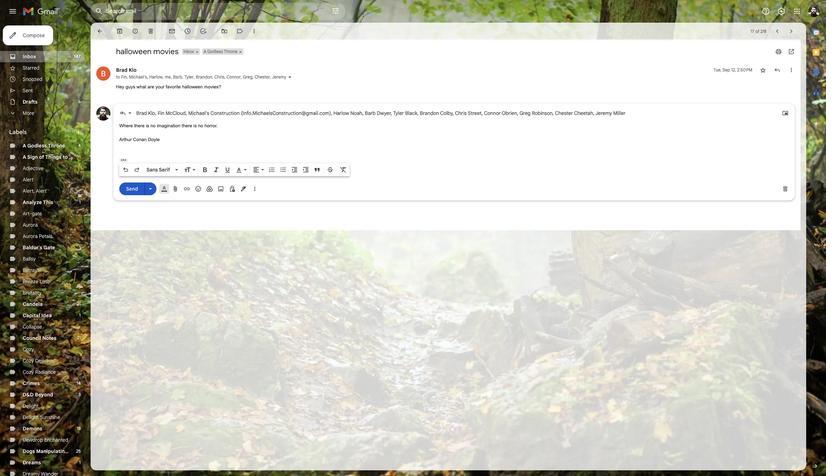 Task type: vqa. For each thing, say whether or not it's contained in the screenshot.
the bottom Dewdrop
yes



Task type: locate. For each thing, give the bounding box(es) containing it.
chester left show details icon in the left of the page
[[255, 74, 270, 80]]

1 horizontal spatial no
[[198, 123, 203, 128]]

1 horizontal spatial inbox
[[184, 49, 194, 54]]

there right where
[[134, 123, 145, 128]]

underline ‪(⌘u)‬ image
[[224, 167, 231, 174]]

connor
[[227, 74, 241, 80], [484, 110, 501, 116]]

throne up the things
[[48, 143, 65, 149]]

search mail image
[[93, 5, 106, 18]]

1 vertical spatial delight
[[23, 415, 39, 421]]

3 cozy from the top
[[23, 369, 34, 376]]

0 vertical spatial godless
[[207, 49, 223, 54]]

collapse
[[23, 324, 42, 330]]

1 cozy from the top
[[23, 347, 34, 353]]

dewdrop down demons link
[[23, 437, 43, 444]]

1 horizontal spatial jeremy
[[596, 110, 612, 116]]

klo up where there is no imagination there is no horror.
[[148, 110, 155, 116]]

tue,
[[714, 67, 722, 73]]

tab list
[[806, 23, 826, 451]]

1 1 from the top
[[79, 154, 81, 160]]

is
[[146, 123, 149, 128], [193, 123, 197, 128]]

compose button
[[3, 25, 53, 45]]

inbox link
[[23, 53, 36, 60]]

insert signature image
[[240, 185, 247, 192]]

baldur's gate
[[23, 245, 55, 251]]

mccloud
[[166, 110, 186, 116]]

halloween up brad klo
[[116, 47, 152, 56]]

report spam image
[[132, 28, 139, 35]]

cozy up crimes link
[[23, 369, 34, 376]]

sans
[[147, 167, 158, 173]]

movies
[[153, 47, 179, 56]]

0 vertical spatial harlow
[[149, 74, 163, 80]]

this
[[43, 199, 53, 206]]

tyler left black
[[393, 110, 404, 116]]

inbox up starred "link"
[[23, 53, 36, 60]]

barb right me
[[173, 74, 182, 80]]

harlow up your
[[149, 74, 163, 80]]

0 horizontal spatial a godless throne
[[23, 143, 65, 149]]

analyze this
[[23, 199, 53, 206]]

1 horizontal spatial is
[[193, 123, 197, 128]]

0 horizontal spatial harlow
[[149, 74, 163, 80]]

0 vertical spatial brad
[[116, 67, 128, 73]]

klo up 'guys what'
[[129, 67, 137, 73]]

1 vertical spatial fin
[[158, 110, 164, 116]]

1 vertical spatial klo
[[148, 110, 155, 116]]

harlow left noah on the left of page
[[334, 110, 349, 116]]

0 horizontal spatial tyler
[[184, 74, 194, 80]]

Not starred checkbox
[[760, 67, 767, 74]]

dewdrop
[[35, 358, 55, 364], [23, 437, 43, 444]]

tyler right me
[[184, 74, 194, 80]]

0 vertical spatial barb
[[173, 74, 182, 80]]

art-
[[23, 211, 32, 217]]

1 horizontal spatial harlow
[[334, 110, 349, 116]]

0 vertical spatial 21
[[77, 302, 81, 307]]

0 vertical spatial cozy
[[23, 347, 34, 353]]

1 vertical spatial aurora
[[23, 233, 38, 240]]

cozy down council
[[23, 347, 34, 353]]

0 vertical spatial greg
[[243, 74, 253, 80]]

a godless throne inside labels navigation
[[23, 143, 65, 149]]

a down labels
[[23, 143, 26, 149]]

1 horizontal spatial a godless throne
[[204, 49, 238, 54]]

1 vertical spatial brad
[[136, 110, 147, 116]]

inbox inside button
[[184, 49, 194, 54]]

insert emoji ‪(⌘⇧2)‬ image
[[195, 185, 202, 192]]

0 vertical spatial a
[[204, 49, 206, 54]]

1 vertical spatial 21
[[77, 336, 81, 341]]

0 vertical spatial michael's
[[129, 74, 147, 80]]

throne inside a godless throne button
[[224, 49, 238, 54]]

sign
[[27, 154, 38, 160]]

dogs manipulating time link
[[23, 449, 81, 455]]

no up doyle
[[151, 123, 156, 128]]

of right 17 on the top right of page
[[756, 28, 760, 34]]

throne
[[224, 49, 238, 54], [48, 143, 65, 149]]

d&d
[[23, 392, 34, 398]]

to left come at the top of the page
[[63, 154, 68, 160]]

more button
[[0, 108, 85, 119]]

0 vertical spatial aurora
[[23, 222, 38, 228]]

0 horizontal spatial chris
[[214, 74, 224, 80]]

brandon left colby
[[420, 110, 439, 116]]

street
[[468, 110, 482, 116]]

1 vertical spatial of
[[39, 154, 44, 160]]

1 for capital idea
[[79, 313, 81, 318]]

cheetah
[[574, 110, 593, 116]]

1 vertical spatial connor
[[484, 110, 501, 116]]

inbox for inbox link
[[23, 53, 36, 60]]

0 vertical spatial chester
[[255, 74, 270, 80]]

1 right gate
[[79, 245, 81, 250]]

dogs
[[23, 449, 35, 455]]

fin down brad klo
[[121, 74, 127, 80]]

labels image
[[236, 28, 244, 35]]

klo
[[129, 67, 137, 73], [148, 110, 155, 116]]

2 vertical spatial a
[[23, 154, 26, 160]]

0 vertical spatial klo
[[129, 67, 137, 73]]

insert link ‪(⌘k)‬ image
[[183, 185, 190, 192]]

17 of 218
[[751, 28, 767, 34]]

alert up analyze this
[[36, 188, 47, 194]]

dewdrop up the radiance
[[35, 358, 55, 364]]

drafts
[[23, 99, 38, 105]]

movies?
[[204, 84, 221, 90]]

brad up hey
[[116, 67, 128, 73]]

arthur conan doyle
[[119, 137, 160, 142]]

1 no from the left
[[151, 123, 156, 128]]

1 horizontal spatial michael's
[[188, 110, 209, 116]]

0 horizontal spatial is
[[146, 123, 149, 128]]

1 right this
[[79, 200, 81, 205]]

2 21 from the top
[[77, 336, 81, 341]]

0 vertical spatial connor
[[227, 74, 241, 80]]

add to tasks image
[[200, 28, 207, 35]]

insert photo image
[[217, 185, 224, 192]]

chris up movies?
[[214, 74, 224, 80]]

to inside labels navigation
[[63, 154, 68, 160]]

0 vertical spatial a godless throne
[[204, 49, 238, 54]]

5 1 from the top
[[79, 460, 81, 466]]

1 vertical spatial throne
[[48, 143, 65, 149]]

1 right idea
[[79, 313, 81, 318]]

4 1 from the top
[[79, 313, 81, 318]]

throne inside labels navigation
[[48, 143, 65, 149]]

aurora down aurora link
[[23, 233, 38, 240]]

inbox inside labels navigation
[[23, 53, 36, 60]]

1 horizontal spatial fin
[[158, 110, 164, 116]]

0 vertical spatial delight
[[23, 403, 39, 410]]

1 down 4
[[79, 154, 81, 160]]

1 vertical spatial michael's
[[188, 110, 209, 116]]

1 vertical spatial to
[[63, 154, 68, 160]]

Message Body text field
[[119, 122, 789, 152]]

barb
[[173, 74, 182, 80], [365, 110, 376, 116]]

a right inbox button on the top left of page
[[204, 49, 206, 54]]

inbox button
[[182, 49, 195, 55]]

snoozed
[[23, 76, 42, 82]]

0 horizontal spatial brad
[[116, 67, 128, 73]]

undo ‪(⌘z)‬ image
[[122, 166, 129, 173]]

0 horizontal spatial of
[[39, 154, 44, 160]]

None search field
[[91, 3, 346, 20]]

12,
[[731, 67, 736, 73]]

3
[[78, 392, 81, 398]]

godless for a godless throne button
[[207, 49, 223, 54]]

0 horizontal spatial there
[[134, 123, 145, 128]]

godless down move to image
[[207, 49, 223, 54]]

0 horizontal spatial halloween
[[116, 47, 152, 56]]

no left horror.
[[198, 123, 203, 128]]

jeremy
[[272, 74, 286, 80], [596, 110, 612, 116]]

1 aurora from the top
[[23, 222, 38, 228]]

newer image
[[774, 28, 781, 35]]

chester left cheetah
[[555, 110, 573, 116]]

0 horizontal spatial to
[[63, 154, 68, 160]]

of
[[756, 28, 760, 34], [39, 154, 44, 160]]

2 no from the left
[[198, 123, 203, 128]]

delight link
[[23, 403, 39, 410]]

connor left obrien
[[484, 110, 501, 116]]

of right the sign
[[39, 154, 44, 160]]

cozy down cozy link on the left bottom of page
[[23, 358, 34, 364]]

0 horizontal spatial fin
[[121, 74, 127, 80]]

gmail image
[[23, 4, 61, 18]]

type of response image
[[119, 110, 126, 117]]

1 for baldur's gate
[[79, 245, 81, 250]]

a godless throne
[[204, 49, 238, 54], [23, 143, 65, 149]]

a for 1
[[23, 154, 26, 160]]

dreams link
[[23, 460, 41, 466]]

strikethrough ‪(⌘⇧x)‬ image
[[327, 166, 334, 173]]

1 delight from the top
[[23, 403, 39, 410]]

2 1 from the top
[[79, 200, 81, 205]]

1 horizontal spatial brad
[[136, 110, 147, 116]]

17
[[751, 28, 755, 34]]

1 vertical spatial chris
[[455, 110, 467, 116]]

a godless throne down move to image
[[204, 49, 238, 54]]

alert up alert,
[[23, 177, 34, 183]]

0 vertical spatial tyler
[[184, 74, 194, 80]]

insert files using drive image
[[206, 185, 213, 192]]

to
[[116, 74, 120, 80], [63, 154, 68, 160]]

analyze
[[23, 199, 42, 206]]

halloween
[[116, 47, 152, 56], [182, 84, 203, 90]]

1 vertical spatial halloween
[[182, 84, 203, 90]]

1 vertical spatial greg
[[520, 110, 531, 116]]

jeremy left miller
[[596, 110, 612, 116]]

aurora
[[23, 222, 38, 228], [23, 233, 38, 240]]

formatting options toolbar
[[119, 163, 350, 176]]

3 1 from the top
[[79, 245, 81, 250]]

0 horizontal spatial inbox
[[23, 53, 36, 60]]

godless inside labels navigation
[[27, 143, 47, 149]]

2 delight from the top
[[23, 415, 39, 421]]

0 vertical spatial throne
[[224, 49, 238, 54]]

0 vertical spatial brandon
[[196, 74, 212, 80]]

a left the sign
[[23, 154, 26, 160]]

bold ‪(⌘b)‬ image
[[201, 166, 209, 173]]

a
[[204, 49, 206, 54], [23, 143, 26, 149], [23, 154, 26, 160]]

godless up the sign
[[27, 143, 47, 149]]

bulleted list ‪(⌘⇧8)‬ image
[[280, 166, 287, 173]]

0 horizontal spatial godless
[[27, 143, 47, 149]]

cozy link
[[23, 347, 34, 353]]

numbered list ‪(⌘⇧7)‬ image
[[268, 166, 275, 173]]

1 vertical spatial a
[[23, 143, 26, 149]]

manipulating
[[36, 449, 68, 455]]

2 cozy from the top
[[23, 358, 34, 364]]

ballsy
[[23, 256, 36, 262]]

to up hey
[[116, 74, 120, 80]]

brandon up movies?
[[196, 74, 212, 80]]

1 horizontal spatial to
[[116, 74, 120, 80]]

,
[[127, 74, 128, 80], [147, 74, 148, 80], [163, 74, 164, 80], [171, 74, 172, 80], [182, 74, 183, 80], [194, 74, 195, 80], [212, 74, 213, 80], [224, 74, 226, 80], [241, 74, 242, 80], [253, 74, 254, 80], [270, 74, 271, 80], [155, 110, 157, 116], [186, 110, 187, 116], [331, 110, 332, 116], [362, 110, 364, 116], [391, 110, 392, 116], [417, 110, 419, 116], [453, 110, 454, 116], [482, 110, 483, 116], [517, 110, 519, 116], [553, 110, 554, 116], [593, 110, 595, 116]]

1 horizontal spatial connor
[[484, 110, 501, 116]]

cozy
[[23, 347, 34, 353], [23, 358, 34, 364], [23, 369, 34, 376]]

gate
[[43, 245, 55, 251]]

0 vertical spatial to
[[116, 74, 120, 80]]

michael's up horror.
[[188, 110, 209, 116]]

1 horizontal spatial godless
[[207, 49, 223, 54]]

greg
[[243, 74, 253, 80], [520, 110, 531, 116]]

settings image
[[777, 7, 786, 16]]

crimes
[[23, 381, 40, 387]]

1 horizontal spatial chris
[[455, 110, 467, 116]]

brad for brad klo , fin mccloud , michael's construction (info.michaelsconstruction@gmail.com) , harlow noah , barb dwyer , tyler black , brandon colby , chris street , connor obrien , greg robinson , chester cheetah , jeremy miller
[[136, 110, 147, 116]]

1 horizontal spatial alert
[[36, 188, 47, 194]]

delight down 'delight' link
[[23, 415, 39, 421]]

aurora for aurora petals
[[23, 233, 38, 240]]

a godless throne inside button
[[204, 49, 238, 54]]

godless inside button
[[207, 49, 223, 54]]

harlow
[[149, 74, 163, 80], [334, 110, 349, 116]]

1 vertical spatial cozy
[[23, 358, 34, 364]]

brad
[[116, 67, 128, 73], [136, 110, 147, 116]]

cozy radiance
[[23, 369, 56, 376]]

1 vertical spatial harlow
[[334, 110, 349, 116]]

0 horizontal spatial barb
[[173, 74, 182, 80]]

delight down 'd&d'
[[23, 403, 39, 410]]

jeremy left show details icon in the left of the page
[[272, 74, 286, 80]]

support image
[[762, 7, 770, 16]]

your
[[156, 84, 164, 90]]

more image
[[251, 28, 258, 35]]

is up doyle
[[146, 123, 149, 128]]

michael's
[[129, 74, 147, 80], [188, 110, 209, 116]]

notes
[[42, 335, 56, 342]]

1 horizontal spatial of
[[756, 28, 760, 34]]

1 vertical spatial jeremy
[[596, 110, 612, 116]]

there down mccloud
[[182, 123, 192, 128]]

0 horizontal spatial no
[[151, 123, 156, 128]]

1 horizontal spatial tyler
[[393, 110, 404, 116]]

1 is from the left
[[146, 123, 149, 128]]

1 21 from the top
[[77, 302, 81, 307]]

more options image
[[253, 185, 257, 192]]

dwyer
[[377, 110, 391, 116]]

a inside button
[[204, 49, 206, 54]]

2 aurora from the top
[[23, 233, 38, 240]]

brad klo , fin mccloud , michael's construction (info.michaelsconstruction@gmail.com) , harlow noah , barb dwyer , tyler black , brandon colby , chris street , connor obrien , greg robinson , chester cheetah , jeremy miller
[[136, 110, 626, 116]]

michael's up 'guys what'
[[129, 74, 147, 80]]

6
[[78, 99, 81, 104]]

demons
[[23, 426, 42, 432]]

0 horizontal spatial klo
[[129, 67, 137, 73]]

1 down 25
[[79, 460, 81, 466]]

1 horizontal spatial greg
[[520, 110, 531, 116]]

0 vertical spatial alert
[[23, 177, 34, 183]]

a godless throne down the labels heading
[[23, 143, 65, 149]]

1 vertical spatial dewdrop
[[23, 437, 43, 444]]

1 horizontal spatial throne
[[224, 49, 238, 54]]

cozy radiance link
[[23, 369, 56, 376]]

chris
[[214, 74, 224, 80], [455, 110, 467, 116]]

starred link
[[23, 65, 39, 71]]

1 horizontal spatial klo
[[148, 110, 155, 116]]

halloween down to fin , michael's , harlow , me , barb , tyler , brandon , chris , connor , greg , chester , jeremy
[[182, 84, 203, 90]]

sep
[[723, 67, 730, 73]]

inbox down snooze image
[[184, 49, 194, 54]]

1 vertical spatial godless
[[27, 143, 47, 149]]

connor down a godless throne button
[[227, 74, 241, 80]]

1 horizontal spatial brandon
[[420, 110, 439, 116]]

1 vertical spatial brandon
[[420, 110, 439, 116]]

throne down move to image
[[224, 49, 238, 54]]

main menu image
[[8, 7, 17, 16]]

25
[[76, 449, 81, 454]]

barb left dwyer
[[365, 110, 376, 116]]

d&d beyond link
[[23, 392, 53, 398]]

1 horizontal spatial chester
[[555, 110, 573, 116]]

is left horror.
[[193, 123, 197, 128]]

brad right 'type of response' image
[[136, 110, 147, 116]]

archive image
[[116, 28, 123, 35]]

redo ‪(⌘y)‬ image
[[133, 166, 141, 173]]

more send options image
[[147, 186, 154, 193]]

1 horizontal spatial there
[[182, 123, 192, 128]]

fin up where there is no imagination there is no horror.
[[158, 110, 164, 116]]

2 vertical spatial cozy
[[23, 369, 34, 376]]

labels navigation
[[0, 23, 91, 477]]

0 horizontal spatial jeremy
[[272, 74, 286, 80]]

1 vertical spatial a godless throne
[[23, 143, 65, 149]]

1 for analyze this
[[79, 200, 81, 205]]

21
[[77, 302, 81, 307], [77, 336, 81, 341]]

guys what
[[126, 84, 146, 90]]

chris left "street" on the top right of page
[[455, 110, 467, 116]]

betrayal
[[23, 267, 41, 274]]

1 for dreams
[[79, 460, 81, 466]]

aurora down art-gate
[[23, 222, 38, 228]]

discard draft ‪(⌘⇧d)‬ image
[[782, 185, 789, 192]]

1
[[79, 154, 81, 160], [79, 200, 81, 205], [79, 245, 81, 250], [79, 313, 81, 318], [79, 460, 81, 466]]

no
[[151, 123, 156, 128], [198, 123, 203, 128]]

hey guys what are your favorite halloween movies?
[[116, 84, 221, 90]]



Task type: describe. For each thing, give the bounding box(es) containing it.
conan
[[133, 137, 147, 142]]

2 is from the left
[[193, 123, 197, 128]]

0 vertical spatial chris
[[214, 74, 224, 80]]

breeze lush
[[23, 279, 50, 285]]

0 horizontal spatial alert
[[23, 177, 34, 183]]

alert,
[[23, 188, 35, 194]]

0 vertical spatial halloween
[[116, 47, 152, 56]]

black
[[405, 110, 417, 116]]

sunshine
[[40, 415, 60, 421]]

me
[[165, 74, 171, 80]]

beyond
[[35, 392, 53, 398]]

obrien
[[502, 110, 517, 116]]

1 horizontal spatial barb
[[365, 110, 376, 116]]

construction
[[211, 110, 240, 116]]

a sign of things to come
[[23, 154, 83, 160]]

dogs manipulating time
[[23, 449, 81, 455]]

attach files image
[[172, 185, 179, 192]]

baldur's
[[23, 245, 42, 251]]

a sign of things to come link
[[23, 154, 83, 160]]

noah
[[350, 110, 362, 116]]

Search mail text field
[[106, 8, 312, 15]]

dewdrop enchanted
[[23, 437, 68, 444]]

mark as unread image
[[169, 28, 176, 35]]

brad for brad klo
[[116, 67, 128, 73]]

1 for a sign of things to come
[[79, 154, 81, 160]]

sent
[[23, 87, 33, 94]]

delight for 'delight' link
[[23, 403, 39, 410]]

halloween movies
[[116, 47, 179, 56]]

serif
[[159, 167, 170, 173]]

drafts link
[[23, 99, 38, 105]]

0 horizontal spatial greg
[[243, 74, 253, 80]]

toggle confidential mode image
[[229, 185, 236, 192]]

starred
[[23, 65, 39, 71]]

candela
[[23, 301, 43, 308]]

delete image
[[147, 28, 154, 35]]

delight for delight sunshine
[[23, 415, 39, 421]]

advanced search options image
[[329, 4, 343, 18]]

move to image
[[221, 28, 228, 35]]

1 vertical spatial chester
[[555, 110, 573, 116]]

art-gate
[[23, 211, 42, 217]]

robinson
[[532, 110, 553, 116]]

to fin , michael's , harlow , me , barb , tyler , brandon , chris , connor , greg , chester , jeremy
[[116, 74, 286, 80]]

aurora petals link
[[23, 233, 53, 240]]

remove formatting ‪(⌘\)‬ image
[[340, 166, 347, 173]]

inbox for inbox button on the top left of page
[[184, 49, 194, 54]]

throne for a godless throne button
[[224, 49, 238, 54]]

show details image
[[288, 75, 292, 79]]

throne for "a godless throne" link
[[48, 143, 65, 149]]

0 horizontal spatial chester
[[255, 74, 270, 80]]

21 for council notes
[[77, 336, 81, 341]]

a godless throne button
[[202, 49, 238, 55]]

1 horizontal spatial halloween
[[182, 84, 203, 90]]

older image
[[788, 28, 795, 35]]

art-gate link
[[23, 211, 42, 217]]

brutality link
[[23, 290, 42, 296]]

council notes link
[[23, 335, 56, 342]]

218
[[761, 28, 767, 34]]

of inside labels navigation
[[39, 154, 44, 160]]

snoozed link
[[23, 76, 42, 82]]

capital idea link
[[23, 313, 52, 319]]

1 vertical spatial alert
[[36, 188, 47, 194]]

brad klo
[[116, 67, 137, 73]]

0 vertical spatial of
[[756, 28, 760, 34]]

favorite
[[166, 84, 181, 90]]

14
[[77, 381, 81, 386]]

council
[[23, 335, 41, 342]]

hey
[[116, 84, 124, 90]]

italic ‪(⌘i)‬ image
[[213, 166, 220, 173]]

a godless throne for "a godless throne" link
[[23, 143, 65, 149]]

18
[[77, 426, 81, 432]]

betrayal link
[[23, 267, 41, 274]]

compose
[[23, 32, 45, 39]]

miller
[[613, 110, 626, 116]]

indent more ‪(⌘])‬ image
[[302, 166, 309, 173]]

snooze image
[[184, 28, 191, 35]]

crimes link
[[23, 381, 40, 387]]

colby
[[440, 110, 453, 116]]

0 horizontal spatial brandon
[[196, 74, 212, 80]]

council notes
[[23, 335, 56, 342]]

indent less ‪(⌘[)‬ image
[[291, 166, 298, 173]]

adjective
[[23, 165, 44, 172]]

baldur's gate link
[[23, 245, 55, 251]]

alert link
[[23, 177, 34, 183]]

1 there from the left
[[134, 123, 145, 128]]

breeze
[[23, 279, 38, 285]]

21 for candela
[[77, 302, 81, 307]]

where
[[119, 123, 133, 128]]

tue, sep 12, 2:50 pm cell
[[714, 67, 753, 74]]

idea
[[41, 313, 52, 319]]

sent link
[[23, 87, 33, 94]]

send
[[126, 186, 138, 192]]

cozy dewdrop link
[[23, 358, 55, 364]]

sans serif option
[[145, 166, 174, 173]]

labels
[[9, 129, 27, 136]]

adjective link
[[23, 165, 44, 172]]

godless for "a godless throne" link
[[27, 143, 47, 149]]

aurora link
[[23, 222, 38, 228]]

radiance
[[35, 369, 56, 376]]

a for 4
[[23, 143, 26, 149]]

quote ‪(⌘⇧9)‬ image
[[314, 166, 321, 173]]

capital idea
[[23, 313, 52, 319]]

gate
[[32, 211, 42, 217]]

0 vertical spatial fin
[[121, 74, 127, 80]]

0 horizontal spatial michael's
[[129, 74, 147, 80]]

a godless throne link
[[23, 143, 65, 149]]

more
[[23, 110, 34, 116]]

dewdrop enchanted link
[[23, 437, 68, 444]]

0 horizontal spatial connor
[[227, 74, 241, 80]]

time
[[69, 449, 81, 455]]

cozy for cozy dewdrop
[[23, 358, 34, 364]]

analyze this link
[[23, 199, 53, 206]]

send button
[[119, 183, 145, 195]]

a godless throne for a godless throne button
[[204, 49, 238, 54]]

enchanted
[[44, 437, 68, 444]]

0 vertical spatial jeremy
[[272, 74, 286, 80]]

where there is no imagination there is no horror.
[[119, 123, 218, 128]]

aurora petals
[[23, 233, 53, 240]]

tue, sep 12, 2:50 pm
[[714, 67, 753, 73]]

klo for brad klo
[[129, 67, 137, 73]]

cozy for cozy link on the left bottom of page
[[23, 347, 34, 353]]

are
[[148, 84, 154, 90]]

cozy for cozy radiance
[[23, 369, 34, 376]]

not starred image
[[760, 67, 767, 74]]

0 vertical spatial dewdrop
[[35, 358, 55, 364]]

demons link
[[23, 426, 42, 432]]

klo for brad klo , fin mccloud , michael's construction (info.michaelsconstruction@gmail.com) , harlow noah , barb dwyer , tyler black , brandon colby , chris street , connor obrien , greg robinson , chester cheetah , jeremy miller
[[148, 110, 155, 116]]

back to inbox image
[[96, 28, 103, 35]]

1 vertical spatial tyler
[[393, 110, 404, 116]]

horror.
[[204, 123, 218, 128]]

d&d beyond
[[23, 392, 53, 398]]

show trimmed content image
[[119, 158, 128, 162]]

brutality
[[23, 290, 42, 296]]

147
[[74, 54, 81, 59]]

2 there from the left
[[182, 123, 192, 128]]

labels heading
[[9, 129, 75, 136]]

aurora for aurora link
[[23, 222, 38, 228]]

sans serif
[[147, 167, 170, 173]]



